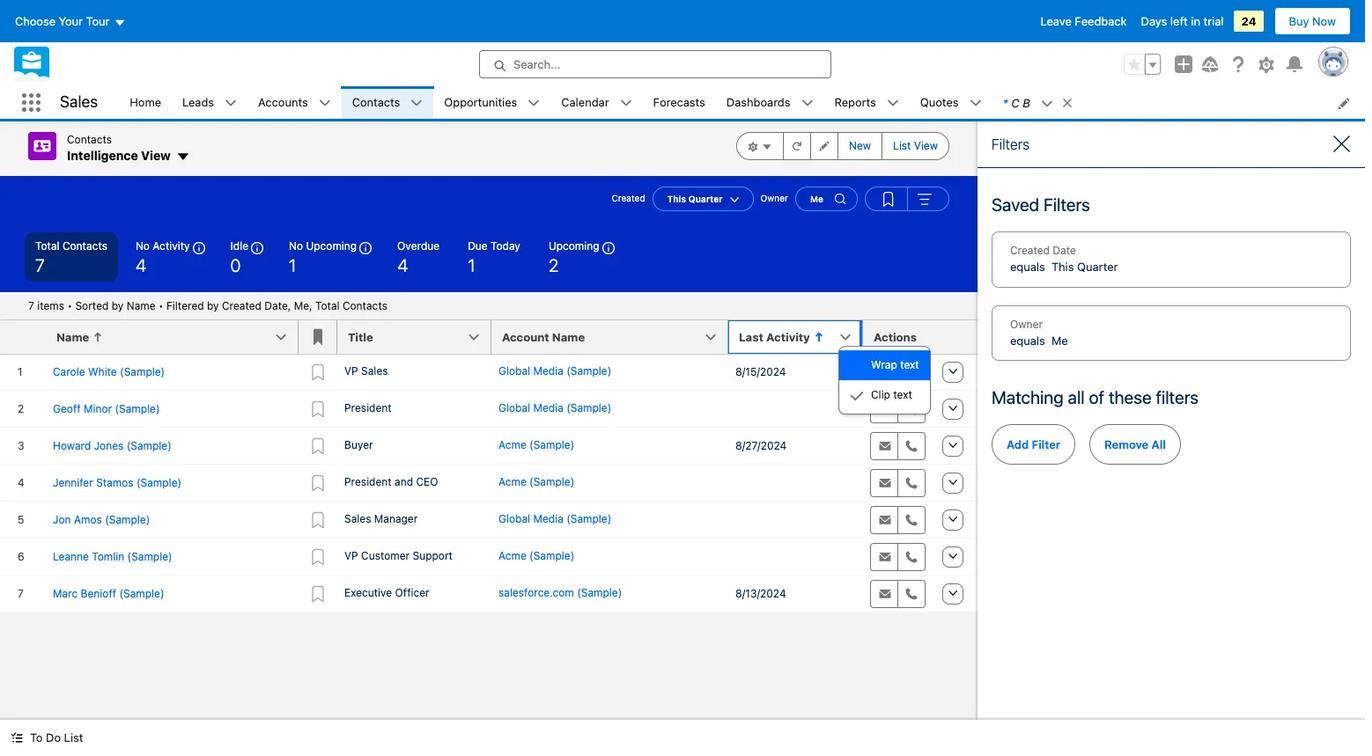 Task type: locate. For each thing, give the bounding box(es) containing it.
1 horizontal spatial 7
[[35, 255, 45, 275]]

0 horizontal spatial name
[[56, 330, 89, 344]]

of
[[1089, 388, 1105, 408]]

owner equals me
[[1011, 318, 1068, 348]]

text default image
[[1061, 97, 1074, 109], [319, 97, 331, 110], [411, 97, 423, 110], [620, 97, 632, 110], [801, 97, 814, 110], [887, 97, 899, 110], [970, 97, 982, 110], [1041, 98, 1053, 110], [850, 390, 864, 404]]

all
[[1152, 438, 1166, 452]]

opportunities link
[[434, 86, 528, 119]]

trial
[[1204, 14, 1224, 28]]

1 vertical spatial total
[[315, 299, 340, 312]]

manager
[[374, 512, 418, 526]]

date
[[1053, 244, 1076, 257]]

calendar
[[561, 95, 609, 109]]

• right items
[[67, 299, 72, 312]]

7
[[35, 255, 45, 275], [28, 299, 34, 312]]

4 down the 'no activity'
[[136, 255, 146, 275]]

contacts up the sorted
[[62, 239, 107, 252]]

1 horizontal spatial 1
[[468, 255, 475, 275]]

text default image right the last activity
[[814, 332, 824, 343]]

activity up filtered
[[153, 239, 190, 252]]

upcoming
[[306, 239, 357, 252], [549, 239, 600, 252]]

1 horizontal spatial by
[[207, 299, 219, 312]]

equals inside owner equals me
[[1011, 333, 1046, 348]]

filters down c on the right of the page
[[992, 137, 1030, 152]]

list
[[119, 86, 1366, 119]]

0 horizontal spatial by
[[112, 299, 124, 312]]

matching all of these filters
[[992, 388, 1199, 408]]

text default image inside clip text link
[[850, 390, 864, 404]]

0 vertical spatial quarter
[[689, 193, 723, 204]]

1 vertical spatial activity
[[767, 330, 810, 344]]

0 vertical spatial owner
[[761, 193, 788, 204]]

0 vertical spatial president
[[344, 401, 392, 415]]

text default image down search...
[[528, 97, 540, 110]]

due
[[468, 239, 488, 252]]

group
[[1124, 54, 1161, 75], [737, 132, 950, 160], [865, 186, 950, 211]]

forecasts
[[653, 95, 706, 109]]

1 horizontal spatial quarter
[[1078, 260, 1118, 274]]

vp sales
[[344, 364, 388, 378]]

dashboards list item
[[716, 86, 824, 119]]

text for wrap text
[[901, 359, 920, 372]]

text default image inside the dashboards list item
[[801, 97, 814, 110]]

1 horizontal spatial activity
[[767, 330, 810, 344]]

1 vertical spatial group
[[737, 132, 950, 160]]

upcoming up "me," on the top left of page
[[306, 239, 357, 252]]

text default image
[[225, 97, 237, 110], [528, 97, 540, 110], [176, 150, 190, 164], [93, 332, 103, 343], [814, 332, 824, 343], [11, 732, 23, 745]]

1 vertical spatial vp
[[344, 549, 358, 563]]

reports list item
[[824, 86, 910, 119]]

1 president from the top
[[344, 401, 392, 415]]

important cell
[[299, 320, 337, 355]]

contacts
[[352, 95, 400, 109], [67, 133, 112, 146], [62, 239, 107, 252], [343, 299, 388, 312]]

clip text link
[[840, 381, 930, 411]]

menu
[[840, 351, 930, 411]]

account name cell
[[492, 320, 739, 355]]

quotes link
[[910, 86, 970, 119]]

clip text
[[871, 389, 913, 402]]

1 down due
[[468, 255, 475, 275]]

1 horizontal spatial upcoming
[[549, 239, 600, 252]]

text
[[901, 359, 920, 372], [894, 389, 913, 402]]

grid containing name
[[0, 320, 978, 614]]

0 vertical spatial equals
[[1011, 260, 1046, 274]]

remove
[[1105, 438, 1149, 452]]

account
[[502, 330, 549, 344]]

created date equals this quarter
[[1011, 244, 1118, 274]]

me
[[810, 193, 824, 204], [1052, 333, 1068, 348]]

1 vertical spatial equals
[[1011, 333, 1046, 348]]

1 vertical spatial 7
[[28, 299, 34, 312]]

do
[[46, 731, 61, 745]]

no right total contacts 7
[[136, 239, 150, 252]]

list right new in the top of the page
[[893, 139, 911, 152]]

7 left items
[[28, 299, 34, 312]]

name inside account name button
[[552, 330, 585, 344]]

sorted
[[75, 299, 109, 312]]

all
[[1068, 388, 1085, 408]]

equals up matching
[[1011, 333, 1046, 348]]

2 cell from the top
[[729, 465, 863, 502]]

view down quotes link
[[914, 139, 938, 152]]

remove all button
[[1090, 425, 1181, 465]]

2 president from the top
[[344, 475, 392, 489]]

sales manager
[[344, 512, 418, 526]]

overdue
[[397, 239, 440, 252]]

0 horizontal spatial owner
[[761, 193, 788, 204]]

text default image inside calendar list item
[[620, 97, 632, 110]]

name inside name button
[[56, 330, 89, 344]]

list item
[[992, 86, 1082, 119]]

0 vertical spatial vp
[[344, 364, 358, 378]]

0 horizontal spatial 1
[[289, 255, 296, 275]]

1 upcoming from the left
[[306, 239, 357, 252]]

1 vertical spatial president
[[344, 475, 392, 489]]

4
[[136, 255, 146, 275], [397, 255, 408, 275]]

1 horizontal spatial this
[[1052, 260, 1074, 274]]

1 vertical spatial owner
[[1011, 318, 1043, 331]]

1 horizontal spatial name
[[127, 299, 156, 312]]

4 down overdue
[[397, 255, 408, 275]]

text default image left to
[[11, 732, 23, 745]]

last activity button
[[729, 320, 863, 354]]

president
[[344, 401, 392, 415], [344, 475, 392, 489]]

2 vertical spatial group
[[865, 186, 950, 211]]

3 cell from the top
[[729, 502, 863, 539]]

0 horizontal spatial this
[[667, 193, 686, 204]]

text default image down the sorted
[[93, 332, 103, 343]]

text default image inside the quotes list item
[[970, 97, 982, 110]]

president for president and ceo
[[344, 475, 392, 489]]

1 vertical spatial sales
[[361, 364, 388, 378]]

days
[[1141, 14, 1168, 28]]

text default image down leads link
[[176, 150, 190, 164]]

1 horizontal spatial owner
[[1011, 318, 1043, 331]]

total right "me," on the top left of page
[[315, 299, 340, 312]]

group containing new
[[737, 132, 950, 160]]

0 horizontal spatial upcoming
[[306, 239, 357, 252]]

upcoming up 2
[[549, 239, 600, 252]]

officer
[[395, 586, 430, 600]]

2 1 from the left
[[468, 255, 475, 275]]

group down reports link
[[737, 132, 950, 160]]

7 up items
[[35, 255, 45, 275]]

list item containing *
[[992, 86, 1082, 119]]

0 vertical spatial total
[[35, 239, 60, 252]]

name right account
[[552, 330, 585, 344]]

no
[[136, 239, 150, 252], [289, 239, 303, 252]]

contacts inside total contacts 7
[[62, 239, 107, 252]]

owner inside owner equals me
[[1011, 318, 1043, 331]]

executive officer
[[344, 586, 430, 600]]

opportunities
[[444, 95, 517, 109]]

owner left me button
[[761, 193, 788, 204]]

days left in trial
[[1141, 14, 1224, 28]]

sales down title
[[361, 364, 388, 378]]

text inside clip text link
[[894, 389, 913, 402]]

0 horizontal spatial activity
[[153, 239, 190, 252]]

row number image
[[0, 320, 46, 354]]

by
[[112, 299, 124, 312], [207, 299, 219, 312]]

view for list view
[[914, 139, 938, 152]]

• left filtered
[[159, 299, 164, 312]]

text default image inside 'to do list' button
[[11, 732, 23, 745]]

filters
[[1156, 388, 1199, 408]]

1 vp from the top
[[344, 364, 358, 378]]

1 vertical spatial text
[[894, 389, 913, 402]]

text for clip text
[[894, 389, 913, 402]]

2 horizontal spatial name
[[552, 330, 585, 344]]

0 vertical spatial me
[[810, 193, 824, 204]]

text inside wrap text link
[[901, 359, 920, 372]]

1 • from the left
[[67, 299, 72, 312]]

2 equals from the top
[[1011, 333, 1046, 348]]

intelligence
[[67, 148, 138, 163]]

0 horizontal spatial •
[[67, 299, 72, 312]]

vp left customer
[[344, 549, 358, 563]]

no right idle
[[289, 239, 303, 252]]

1 horizontal spatial •
[[159, 299, 164, 312]]

0 horizontal spatial no
[[136, 239, 150, 252]]

grid
[[0, 320, 978, 614]]

contacts right accounts list item
[[352, 95, 400, 109]]

president left and
[[344, 475, 392, 489]]

text right clip
[[894, 389, 913, 402]]

1 vertical spatial filters
[[1044, 195, 1091, 215]]

buyer
[[344, 438, 373, 452]]

view right 'intelligence'
[[141, 148, 171, 163]]

add
[[1007, 438, 1029, 452]]

row number cell
[[0, 320, 46, 355]]

name down the sorted
[[56, 330, 89, 344]]

0 horizontal spatial created
[[222, 299, 262, 312]]

menu inside last activity cell
[[840, 351, 930, 411]]

1 by from the left
[[112, 299, 124, 312]]

created
[[612, 193, 645, 204], [1011, 244, 1050, 257], [222, 299, 262, 312]]

no upcoming
[[289, 239, 357, 252]]

dashboards
[[727, 95, 791, 109]]

1 horizontal spatial view
[[914, 139, 938, 152]]

•
[[67, 299, 72, 312], [159, 299, 164, 312]]

text default image inside opportunities "list item"
[[528, 97, 540, 110]]

1 1 from the left
[[289, 255, 296, 275]]

text right wrap
[[901, 359, 920, 372]]

2 vertical spatial sales
[[344, 512, 371, 526]]

0 horizontal spatial quarter
[[689, 193, 723, 204]]

contacts inside contacts link
[[352, 95, 400, 109]]

equals down saved
[[1011, 260, 1046, 274]]

text default image inside contacts list item
[[411, 97, 423, 110]]

0 horizontal spatial 7
[[28, 299, 34, 312]]

0 horizontal spatial me
[[810, 193, 824, 204]]

1 vertical spatial quarter
[[1078, 260, 1118, 274]]

choose
[[15, 14, 56, 28]]

this quarter button
[[653, 186, 754, 211]]

0 vertical spatial text
[[901, 359, 920, 372]]

this quarter
[[667, 193, 723, 204]]

text default image for dashboards
[[801, 97, 814, 110]]

0 vertical spatial this
[[667, 193, 686, 204]]

7 items • sorted by name • filtered by created date, me, total contacts
[[28, 299, 388, 312]]

left
[[1171, 14, 1188, 28]]

last activity cell
[[729, 320, 931, 415]]

vp for vp customer support
[[344, 549, 358, 563]]

0 horizontal spatial view
[[141, 148, 171, 163]]

menu containing wrap text
[[840, 351, 930, 411]]

items
[[37, 299, 64, 312]]

filters up date
[[1044, 195, 1091, 215]]

0 vertical spatial sales
[[60, 93, 98, 111]]

0 horizontal spatial list
[[64, 731, 83, 745]]

cell for customer
[[729, 539, 863, 576]]

cell
[[729, 391, 863, 428], [729, 465, 863, 502], [729, 502, 863, 539], [729, 539, 863, 576]]

sales left manager at the left bottom of page
[[344, 512, 371, 526]]

president for president
[[344, 401, 392, 415]]

these
[[1109, 388, 1152, 408]]

0 vertical spatial list
[[893, 139, 911, 152]]

1 horizontal spatial list
[[893, 139, 911, 152]]

b
[[1023, 96, 1030, 110]]

total
[[35, 239, 60, 252], [315, 299, 340, 312]]

date,
[[265, 299, 291, 312]]

intelligence view
[[67, 148, 171, 163]]

action image
[[934, 320, 978, 354]]

owner right action image
[[1011, 318, 1043, 331]]

created left date,
[[222, 299, 262, 312]]

1 horizontal spatial created
[[612, 193, 645, 204]]

text default image right leads
[[225, 97, 237, 110]]

reports link
[[824, 86, 887, 119]]

no for 4
[[136, 239, 150, 252]]

leads
[[182, 95, 214, 109]]

1
[[289, 255, 296, 275], [468, 255, 475, 275]]

created left this quarter
[[612, 193, 645, 204]]

activity inside key performance indicators group
[[153, 239, 190, 252]]

text default image inside accounts list item
[[319, 97, 331, 110]]

4 cell from the top
[[729, 539, 863, 576]]

name button
[[46, 320, 299, 354]]

president down "vp sales"
[[344, 401, 392, 415]]

list containing home
[[119, 86, 1366, 119]]

add filter
[[1007, 438, 1061, 452]]

wrap text
[[871, 359, 920, 372]]

0 vertical spatial 7
[[35, 255, 45, 275]]

quarter inside created date equals this quarter
[[1078, 260, 1118, 274]]

1 horizontal spatial me
[[1052, 333, 1068, 348]]

2 no from the left
[[289, 239, 303, 252]]

view inside button
[[914, 139, 938, 152]]

2 vp from the top
[[344, 549, 358, 563]]

total up items
[[35, 239, 60, 252]]

home link
[[119, 86, 172, 119]]

1 down no upcoming
[[289, 255, 296, 275]]

title
[[348, 330, 373, 344]]

2 • from the left
[[159, 299, 164, 312]]

created inside created date equals this quarter
[[1011, 244, 1050, 257]]

this inside button
[[667, 193, 686, 204]]

owner
[[761, 193, 788, 204], [1011, 318, 1043, 331]]

24
[[1242, 14, 1257, 28]]

name
[[127, 299, 156, 312], [56, 330, 89, 344], [552, 330, 585, 344]]

list right do
[[64, 731, 83, 745]]

president and ceo
[[344, 475, 438, 489]]

group down days
[[1124, 54, 1161, 75]]

created left date
[[1011, 244, 1050, 257]]

0 vertical spatial created
[[612, 193, 645, 204]]

text default image inside reports list item
[[887, 97, 899, 110]]

1 horizontal spatial 4
[[397, 255, 408, 275]]

by right filtered
[[207, 299, 219, 312]]

1 vertical spatial created
[[1011, 244, 1050, 257]]

list inside group
[[893, 139, 911, 152]]

1 equals from the top
[[1011, 260, 1046, 274]]

sales for sales manager
[[344, 512, 371, 526]]

ceo
[[416, 475, 438, 489]]

by right the sorted
[[112, 299, 124, 312]]

filtered
[[166, 299, 204, 312]]

accounts link
[[248, 86, 319, 119]]

2 horizontal spatial created
[[1011, 244, 1050, 257]]

executive
[[344, 586, 392, 600]]

title cell
[[337, 320, 502, 355]]

1 horizontal spatial filters
[[1044, 195, 1091, 215]]

0 horizontal spatial 4
[[136, 255, 146, 275]]

0 horizontal spatial total
[[35, 239, 60, 252]]

this
[[667, 193, 686, 204], [1052, 260, 1074, 274]]

activity right last
[[767, 330, 810, 344]]

2 4 from the left
[[397, 255, 408, 275]]

activity inside button
[[767, 330, 810, 344]]

1 vertical spatial this
[[1052, 260, 1074, 274]]

sales up 'intelligence'
[[60, 93, 98, 111]]

owner for owner
[[761, 193, 788, 204]]

0 vertical spatial filters
[[992, 137, 1030, 152]]

2 vertical spatial created
[[222, 299, 262, 312]]

no activity
[[136, 239, 190, 252]]

view
[[914, 139, 938, 152], [141, 148, 171, 163]]

1 no from the left
[[136, 239, 150, 252]]

1 horizontal spatial no
[[289, 239, 303, 252]]

group down list view button
[[865, 186, 950, 211]]

name up name button
[[127, 299, 156, 312]]

1 vertical spatial me
[[1052, 333, 1068, 348]]

1 vertical spatial list
[[64, 731, 83, 745]]

0 vertical spatial activity
[[153, 239, 190, 252]]

name cell
[[46, 320, 309, 355]]

vp down title
[[344, 364, 358, 378]]

vp customer support
[[344, 549, 453, 563]]



Task type: describe. For each thing, give the bounding box(es) containing it.
cell for and
[[729, 465, 863, 502]]

now
[[1313, 14, 1336, 28]]

filter
[[1032, 438, 1061, 452]]

dashboards link
[[716, 86, 801, 119]]

2 by from the left
[[207, 299, 219, 312]]

* c b
[[1003, 96, 1030, 110]]

buy
[[1289, 14, 1310, 28]]

calendar link
[[551, 86, 620, 119]]

contacts list item
[[342, 86, 434, 119]]

2 upcoming from the left
[[549, 239, 600, 252]]

new button
[[838, 132, 883, 160]]

c
[[1012, 96, 1020, 110]]

vp for vp sales
[[344, 364, 358, 378]]

1 4 from the left
[[136, 255, 146, 275]]

reports
[[835, 95, 876, 109]]

0 horizontal spatial filters
[[992, 137, 1030, 152]]

text default image inside name button
[[93, 332, 103, 343]]

new
[[849, 139, 871, 152]]

created for created date equals this quarter
[[1011, 244, 1050, 257]]

4 inside the overdue 4
[[397, 255, 408, 275]]

search...
[[514, 57, 561, 71]]

choose your tour
[[15, 14, 110, 28]]

wrap text link
[[840, 351, 930, 381]]

2
[[549, 255, 559, 275]]

idle
[[230, 239, 248, 252]]

text default image inside "last activity" button
[[814, 332, 824, 343]]

equals inside created date equals this quarter
[[1011, 260, 1046, 274]]

opportunities list item
[[434, 86, 551, 119]]

this inside created date equals this quarter
[[1052, 260, 1074, 274]]

tour
[[86, 14, 110, 28]]

accounts
[[258, 95, 308, 109]]

text default image inside the leads list item
[[225, 97, 237, 110]]

1 inside due today 1
[[468, 255, 475, 275]]

0
[[230, 255, 241, 275]]

7 items • sorted by name • filtered by created date, me, total contacts status
[[28, 299, 388, 312]]

cell for manager
[[729, 502, 863, 539]]

key performance indicators group
[[0, 232, 978, 292]]

7 inside total contacts 7
[[35, 255, 45, 275]]

forecasts link
[[643, 86, 716, 119]]

calendar list item
[[551, 86, 643, 119]]

search... button
[[479, 50, 832, 78]]

leads link
[[172, 86, 225, 119]]

me,
[[294, 299, 312, 312]]

your
[[59, 14, 83, 28]]

no for 1
[[289, 239, 303, 252]]

8/15/2024
[[736, 365, 786, 378]]

leave
[[1041, 14, 1072, 28]]

contacts link
[[342, 86, 411, 119]]

to
[[30, 731, 43, 745]]

me inside button
[[810, 193, 824, 204]]

overdue 4
[[397, 239, 440, 275]]

action cell
[[934, 320, 978, 355]]

contacts up title
[[343, 299, 388, 312]]

leads list item
[[172, 86, 248, 119]]

text default image for accounts
[[319, 97, 331, 110]]

sales for sales
[[60, 93, 98, 111]]

actions
[[874, 330, 917, 344]]

text default image for quotes
[[970, 97, 982, 110]]

last
[[739, 330, 764, 344]]

leave feedback
[[1041, 14, 1127, 28]]

last activity
[[739, 330, 810, 344]]

choose your tour button
[[14, 7, 126, 35]]

customer
[[361, 549, 410, 563]]

feedback
[[1075, 14, 1127, 28]]

quotes
[[920, 95, 959, 109]]

total inside total contacts 7
[[35, 239, 60, 252]]

total contacts 7
[[35, 239, 107, 275]]

text default image for reports
[[887, 97, 899, 110]]

account name button
[[492, 320, 729, 354]]

add filter button
[[992, 425, 1076, 465]]

contacts up 'intelligence'
[[67, 133, 112, 146]]

activity for no activity
[[153, 239, 190, 252]]

owner for owner equals me
[[1011, 318, 1043, 331]]

leave feedback link
[[1041, 14, 1127, 28]]

quotes list item
[[910, 86, 992, 119]]

me inside owner equals me
[[1052, 333, 1068, 348]]

in
[[1191, 14, 1201, 28]]

text default image for contacts
[[411, 97, 423, 110]]

1 horizontal spatial total
[[315, 299, 340, 312]]

list view button
[[882, 132, 950, 160]]

buy now button
[[1274, 7, 1351, 35]]

accounts list item
[[248, 86, 342, 119]]

actions cell
[[863, 320, 934, 355]]

wrap
[[871, 359, 898, 372]]

quarter inside button
[[689, 193, 723, 204]]

to do list
[[30, 731, 83, 745]]

list view
[[893, 139, 938, 152]]

text default image for calendar
[[620, 97, 632, 110]]

0 vertical spatial group
[[1124, 54, 1161, 75]]

due today 1
[[468, 239, 521, 275]]

and
[[395, 475, 413, 489]]

buy now
[[1289, 14, 1336, 28]]

8/13/2024
[[736, 587, 786, 600]]

title button
[[337, 320, 492, 354]]

created for created
[[612, 193, 645, 204]]

remove all
[[1105, 438, 1166, 452]]

1 cell from the top
[[729, 391, 863, 428]]

to do list button
[[0, 721, 94, 756]]

clip
[[871, 389, 891, 402]]

view for intelligence view
[[141, 148, 171, 163]]

activity for last activity
[[767, 330, 810, 344]]

account name
[[502, 330, 585, 344]]



Task type: vqa. For each thing, say whether or not it's contained in the screenshot.
No Upcoming
yes



